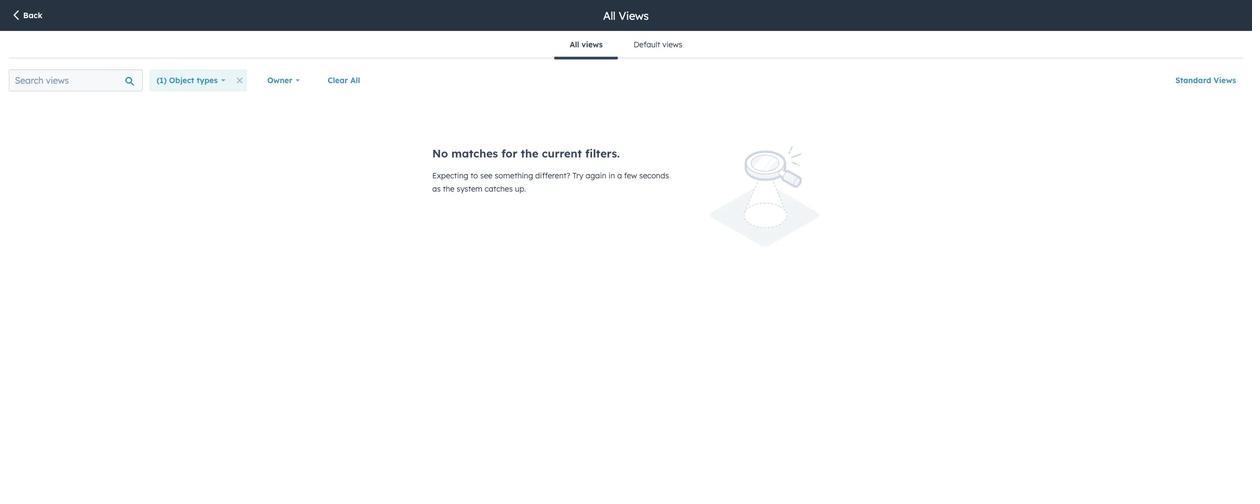 Task type: describe. For each thing, give the bounding box(es) containing it.
standard
[[1176, 76, 1212, 86]]

(1) object types
[[157, 76, 218, 86]]

default
[[634, 40, 661, 50]]

standard views
[[1176, 76, 1237, 86]]

expecting
[[433, 171, 469, 181]]

all for all views
[[570, 40, 580, 50]]

clear
[[328, 76, 348, 86]]

views for all views
[[619, 9, 649, 22]]

to
[[471, 171, 478, 181]]

no
[[433, 147, 448, 161]]

clear all button
[[321, 70, 368, 92]]

views for all views
[[582, 40, 603, 50]]

seconds
[[640, 171, 669, 181]]

page section element
[[0, 0, 1253, 31]]

views for default views
[[663, 40, 683, 50]]

expecting to see something different? try again in a few seconds as the system catches up.
[[433, 171, 669, 194]]

no matches for the current filters.
[[433, 147, 620, 161]]

all views
[[570, 40, 603, 50]]

catches
[[485, 184, 513, 194]]

filters.
[[586, 147, 620, 161]]

(1)
[[157, 76, 167, 86]]

1 horizontal spatial the
[[521, 147, 539, 161]]

current
[[542, 147, 582, 161]]

see
[[481, 171, 493, 181]]

try
[[573, 171, 584, 181]]

standard views button
[[1169, 70, 1244, 92]]

clear all
[[328, 76, 360, 86]]

back link
[[11, 10, 42, 22]]

few
[[624, 171, 637, 181]]

Search views search field
[[9, 70, 143, 92]]



Task type: vqa. For each thing, say whether or not it's contained in the screenshot.
the Last 30 days Button
no



Task type: locate. For each thing, give the bounding box(es) containing it.
all
[[604, 9, 616, 22], [570, 40, 580, 50], [351, 76, 360, 86]]

default views
[[634, 40, 683, 50]]

2 horizontal spatial all
[[604, 9, 616, 22]]

2 views from the left
[[663, 40, 683, 50]]

owner
[[267, 76, 293, 86]]

owner button
[[260, 70, 307, 92]]

0 horizontal spatial views
[[619, 9, 649, 22]]

views
[[619, 9, 649, 22], [1214, 76, 1237, 86]]

in
[[609, 171, 615, 181]]

views inside button
[[582, 40, 603, 50]]

different?
[[536, 171, 571, 181]]

all inside page section element
[[604, 9, 616, 22]]

1 horizontal spatial all
[[570, 40, 580, 50]]

2 vertical spatial all
[[351, 76, 360, 86]]

navigation containing all views
[[555, 31, 698, 59]]

views up default
[[619, 9, 649, 22]]

matches
[[452, 147, 498, 161]]

types
[[197, 76, 218, 86]]

as
[[433, 184, 441, 194]]

system
[[457, 184, 483, 194]]

0 vertical spatial all
[[604, 9, 616, 22]]

views for standard views
[[1214, 76, 1237, 86]]

the right 'as'
[[443, 184, 455, 194]]

views inside button
[[1214, 76, 1237, 86]]

0 horizontal spatial all
[[351, 76, 360, 86]]

all views
[[604, 9, 649, 22]]

views right the standard
[[1214, 76, 1237, 86]]

0 horizontal spatial the
[[443, 184, 455, 194]]

1 horizontal spatial views
[[1214, 76, 1237, 86]]

default views button
[[619, 31, 698, 58]]

views
[[582, 40, 603, 50], [663, 40, 683, 50]]

1 vertical spatial all
[[570, 40, 580, 50]]

the inside expecting to see something different? try again in a few seconds as the system catches up.
[[443, 184, 455, 194]]

up.
[[515, 184, 526, 194]]

1 vertical spatial the
[[443, 184, 455, 194]]

1 vertical spatial views
[[1214, 76, 1237, 86]]

0 vertical spatial views
[[619, 9, 649, 22]]

again
[[586, 171, 607, 181]]

1 horizontal spatial views
[[663, 40, 683, 50]]

for
[[502, 147, 518, 161]]

views right default
[[663, 40, 683, 50]]

(1) object types button
[[150, 70, 233, 92]]

something
[[495, 171, 533, 181]]

views inside "button"
[[663, 40, 683, 50]]

all inside navigation
[[570, 40, 580, 50]]

back
[[23, 10, 42, 20]]

navigation
[[555, 31, 698, 59]]

0 vertical spatial the
[[521, 147, 539, 161]]

the
[[521, 147, 539, 161], [443, 184, 455, 194]]

the right for
[[521, 147, 539, 161]]

object
[[169, 76, 194, 86]]

0 horizontal spatial views
[[582, 40, 603, 50]]

all views button
[[555, 31, 619, 59]]

a
[[618, 171, 622, 181]]

all for all views
[[604, 9, 616, 22]]

1 views from the left
[[582, 40, 603, 50]]

views down page section element
[[582, 40, 603, 50]]

views inside page section element
[[619, 9, 649, 22]]



